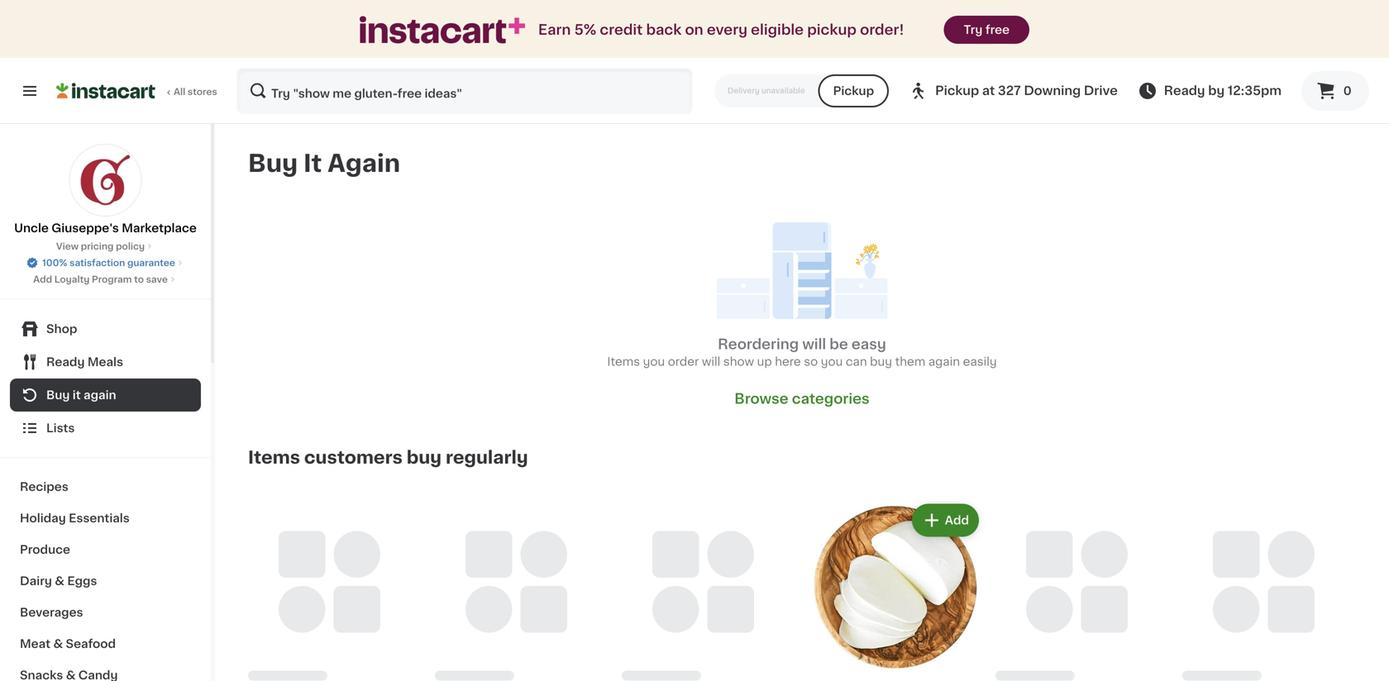 Task type: vqa. For each thing, say whether or not it's contained in the screenshot.
leftmost you
yes



Task type: locate. For each thing, give the bounding box(es) containing it.
earn
[[538, 23, 571, 37]]

pickup down pickup
[[833, 85, 874, 97]]

recipes link
[[10, 471, 201, 503]]

1 horizontal spatial you
[[821, 356, 843, 368]]

add inside button
[[945, 515, 969, 526]]

guarantee
[[127, 258, 175, 268]]

&
[[55, 576, 64, 587], [53, 638, 63, 650]]

items left customers on the bottom
[[248, 449, 300, 466]]

1 horizontal spatial pickup
[[936, 85, 979, 97]]

view
[[56, 242, 79, 251]]

1 horizontal spatial buy
[[248, 152, 298, 175]]

0 horizontal spatial buy
[[407, 449, 442, 466]]

try free
[[964, 24, 1010, 36]]

pickup at 327 downing drive button
[[909, 68, 1118, 114]]

& for meat
[[53, 638, 63, 650]]

product group
[[809, 501, 983, 681]]

up
[[757, 356, 772, 368]]

buy for buy it again
[[46, 390, 70, 401]]

ready by 12:35pm link
[[1138, 81, 1282, 101]]

0 horizontal spatial add
[[33, 275, 52, 284]]

buy left regularly
[[407, 449, 442, 466]]

0 vertical spatial buy
[[248, 152, 298, 175]]

order!
[[860, 23, 904, 37]]

0 button
[[1302, 71, 1370, 111]]

view pricing policy
[[56, 242, 145, 251]]

ready left the by
[[1164, 85, 1206, 97]]

show
[[724, 356, 754, 368]]

all stores link
[[56, 68, 218, 114]]

0 vertical spatial buy
[[870, 356, 892, 368]]

be
[[830, 337, 848, 351]]

add loyalty program to save link
[[33, 273, 178, 286]]

essentials
[[69, 513, 130, 524]]

add
[[33, 275, 52, 284], [945, 515, 969, 526]]

credit
[[600, 23, 643, 37]]

1 vertical spatial items
[[248, 449, 300, 466]]

pickup for pickup
[[833, 85, 874, 97]]

pickup
[[936, 85, 979, 97], [833, 85, 874, 97]]

1 vertical spatial will
[[702, 356, 721, 368]]

meat
[[20, 638, 50, 650]]

it
[[73, 390, 81, 401]]

ready by 12:35pm
[[1164, 85, 1282, 97]]

pickup
[[807, 23, 857, 37]]

1 vertical spatial &
[[53, 638, 63, 650]]

0 vertical spatial items
[[607, 356, 640, 368]]

None search field
[[237, 68, 693, 114]]

will
[[803, 337, 826, 351], [702, 356, 721, 368]]

0 vertical spatial again
[[929, 356, 960, 368]]

& for dairy
[[55, 576, 64, 587]]

& left eggs
[[55, 576, 64, 587]]

items left "order"
[[607, 356, 640, 368]]

buy down easy at right
[[870, 356, 892, 368]]

ready meals
[[46, 356, 123, 368]]

try
[[964, 24, 983, 36]]

0 horizontal spatial ready
[[46, 356, 85, 368]]

again
[[929, 356, 960, 368], [84, 390, 116, 401]]

again right it
[[84, 390, 116, 401]]

easy
[[852, 337, 886, 351]]

meat & seafood link
[[10, 629, 201, 660]]

browse categories link
[[735, 390, 870, 408]]

will left show
[[702, 356, 721, 368]]

buy it again link
[[10, 379, 201, 412]]

program
[[92, 275, 132, 284]]

0 horizontal spatial pickup
[[833, 85, 874, 97]]

0
[[1344, 85, 1352, 97]]

1 horizontal spatial again
[[929, 356, 960, 368]]

items customers buy regularly
[[248, 449, 528, 466]]

pickup inside popup button
[[936, 85, 979, 97]]

them
[[895, 356, 926, 368]]

1 vertical spatial ready
[[46, 356, 85, 368]]

again inside reordering will be easy items you order will show up here so you can buy them again easily
[[929, 356, 960, 368]]

ready meals link
[[10, 346, 201, 379]]

you down be
[[821, 356, 843, 368]]

1 vertical spatial add
[[945, 515, 969, 526]]

recipes
[[20, 481, 68, 493]]

0 vertical spatial ready
[[1164, 85, 1206, 97]]

regularly
[[446, 449, 528, 466]]

0 vertical spatial add
[[33, 275, 52, 284]]

earn 5% credit back on every eligible pickup order!
[[538, 23, 904, 37]]

it
[[304, 152, 322, 175]]

again right the them
[[929, 356, 960, 368]]

0 horizontal spatial buy
[[46, 390, 70, 401]]

1 vertical spatial again
[[84, 390, 116, 401]]

browse categories
[[735, 392, 870, 406]]

shop
[[46, 323, 77, 335]]

service type group
[[715, 74, 889, 108]]

can
[[846, 356, 867, 368]]

1 horizontal spatial buy
[[870, 356, 892, 368]]

ready
[[1164, 85, 1206, 97], [46, 356, 85, 368]]

uncle giuseppe's marketplace
[[14, 222, 197, 234]]

you left "order"
[[643, 356, 665, 368]]

downing
[[1024, 85, 1081, 97]]

meals
[[88, 356, 123, 368]]

again
[[328, 152, 400, 175]]

eligible
[[751, 23, 804, 37]]

100% satisfaction guarantee
[[42, 258, 175, 268]]

1 horizontal spatial add
[[945, 515, 969, 526]]

will up the so
[[803, 337, 826, 351]]

1 horizontal spatial items
[[607, 356, 640, 368]]

& right meat
[[53, 638, 63, 650]]

satisfaction
[[70, 258, 125, 268]]

ready down shop in the left of the page
[[46, 356, 85, 368]]

beverages
[[20, 607, 83, 619]]

beverages link
[[10, 597, 201, 629]]

add for add loyalty program to save
[[33, 275, 52, 284]]

1 horizontal spatial will
[[803, 337, 826, 351]]

items
[[607, 356, 640, 368], [248, 449, 300, 466]]

1 horizontal spatial ready
[[1164, 85, 1206, 97]]

pickup inside button
[[833, 85, 874, 97]]

buy for buy it again
[[248, 152, 298, 175]]

ready inside popup button
[[46, 356, 85, 368]]

giuseppe's
[[52, 222, 119, 234]]

0 horizontal spatial you
[[643, 356, 665, 368]]

add button
[[914, 506, 978, 535]]

1 vertical spatial buy
[[407, 449, 442, 466]]

0 vertical spatial &
[[55, 576, 64, 587]]

Search field
[[238, 69, 691, 112]]

policy
[[116, 242, 145, 251]]

dairy
[[20, 576, 52, 587]]

pickup left at
[[936, 85, 979, 97]]

buy
[[870, 356, 892, 368], [407, 449, 442, 466]]

stores
[[188, 87, 217, 96]]

view pricing policy link
[[56, 240, 155, 253]]

1 vertical spatial buy
[[46, 390, 70, 401]]



Task type: describe. For each thing, give the bounding box(es) containing it.
eggs
[[67, 576, 97, 587]]

marketplace
[[122, 222, 197, 234]]

reordering
[[718, 337, 799, 351]]

0 vertical spatial will
[[803, 337, 826, 351]]

add for add
[[945, 515, 969, 526]]

drive
[[1084, 85, 1118, 97]]

meat & seafood
[[20, 638, 116, 650]]

instacart logo image
[[56, 81, 155, 101]]

327
[[998, 85, 1021, 97]]

reordering will be easy items you order will show up here so you can buy them again easily
[[607, 337, 997, 368]]

by
[[1209, 85, 1225, 97]]

seafood
[[66, 638, 116, 650]]

produce
[[20, 544, 70, 556]]

pickup button
[[818, 74, 889, 108]]

browse
[[735, 392, 789, 406]]

buy it again
[[46, 390, 116, 401]]

here
[[775, 356, 801, 368]]

holiday essentials
[[20, 513, 130, 524]]

buy it again
[[248, 152, 400, 175]]

dairy & eggs link
[[10, 566, 201, 597]]

instacart plus icon image
[[360, 16, 525, 43]]

add loyalty program to save
[[33, 275, 168, 284]]

pricing
[[81, 242, 114, 251]]

pickup for pickup at 327 downing drive
[[936, 85, 979, 97]]

2 you from the left
[[821, 356, 843, 368]]

customers
[[304, 449, 403, 466]]

100%
[[42, 258, 67, 268]]

lists link
[[10, 412, 201, 445]]

categories
[[792, 392, 870, 406]]

items inside reordering will be easy items you order will show up here so you can buy them again easily
[[607, 356, 640, 368]]

lists
[[46, 423, 75, 434]]

100% satisfaction guarantee button
[[26, 253, 185, 270]]

to
[[134, 275, 144, 284]]

loyalty
[[54, 275, 90, 284]]

save
[[146, 275, 168, 284]]

uncle giuseppe's marketplace link
[[14, 144, 197, 237]]

0 horizontal spatial again
[[84, 390, 116, 401]]

pickup at 327 downing drive
[[936, 85, 1118, 97]]

holiday essentials link
[[10, 503, 201, 534]]

buy inside reordering will be easy items you order will show up here so you can buy them again easily
[[870, 356, 892, 368]]

free
[[986, 24, 1010, 36]]

holiday
[[20, 513, 66, 524]]

ready for ready meals
[[46, 356, 85, 368]]

ready meals button
[[10, 346, 201, 379]]

all stores
[[174, 87, 217, 96]]

5%
[[574, 23, 597, 37]]

on
[[685, 23, 704, 37]]

at
[[982, 85, 995, 97]]

1 you from the left
[[643, 356, 665, 368]]

produce link
[[10, 534, 201, 566]]

so
[[804, 356, 818, 368]]

uncle
[[14, 222, 49, 234]]

0 horizontal spatial items
[[248, 449, 300, 466]]

every
[[707, 23, 748, 37]]

order
[[668, 356, 699, 368]]

easily
[[963, 356, 997, 368]]

dairy & eggs
[[20, 576, 97, 587]]

ready for ready by 12:35pm
[[1164, 85, 1206, 97]]

uncle giuseppe's marketplace logo image
[[69, 144, 142, 217]]

back
[[646, 23, 682, 37]]

12:35pm
[[1228, 85, 1282, 97]]

shop link
[[10, 313, 201, 346]]

all
[[174, 87, 185, 96]]

0 horizontal spatial will
[[702, 356, 721, 368]]



